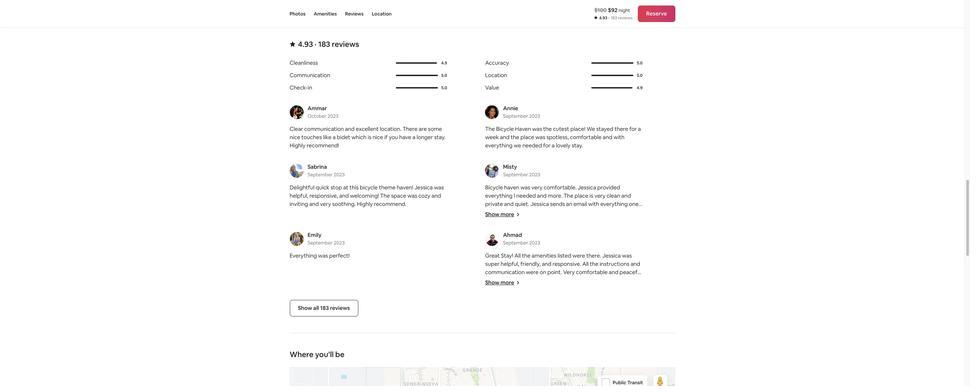 Task type: describe. For each thing, give the bounding box(es) containing it.
stay!
[[501, 252, 514, 259]]

perfect!
[[329, 252, 350, 259]]

advantage
[[615, 217, 642, 224]]

you'll
[[315, 350, 334, 359]]

2 nice from the left
[[373, 134, 383, 141]]

about
[[524, 209, 539, 216]]

1 horizontal spatial i
[[547, 225, 549, 233]]

haven
[[504, 184, 520, 191]]

1 horizontal spatial 4.93
[[600, 15, 608, 21]]

haven!
[[397, 184, 414, 191]]

2 horizontal spatial i
[[605, 209, 607, 216]]

listed
[[558, 252, 572, 259]]

the up we
[[511, 134, 520, 141]]

peaceful
[[620, 269, 642, 276]]

check-in
[[290, 84, 312, 91]]

haven inside the bicycle haven was the cutest place! we stayed there for a week and the place was spotless, comfortable and with everything we needed for a lovely stay.
[[515, 125, 531, 133]]

in
[[308, 84, 312, 91]]

misty september 2023
[[503, 163, 541, 178]]

highly inside clear communication and excellent location. there are some nice touches like a bidet which is nice if you have a longer stay. highly recommend!
[[290, 142, 306, 149]]

0 horizontal spatial davis
[[502, 225, 515, 233]]

great
[[486, 252, 500, 259]]

one
[[629, 200, 639, 208]]

like
[[323, 134, 332, 141]]

have inside the 'bicycle haven was very comfortable. jessica provided everything i needed and more. the place is very clean and private and quiet. jessica sends an email with everything one needs to know about davis and because of this i was able to attend the very enjoyable farmers market and take advantage of the davis food coop. i was there to get my daughter settled at uc davis and was grateful to have bicycle haven to collapse into at the end of some very long days.'
[[585, 234, 597, 241]]

communication inside clear communication and excellent location. there are some nice touches like a bidet which is nice if you have a longer stay. highly recommend!
[[304, 125, 344, 133]]

reviews button
[[345, 0, 364, 28]]

the up settled
[[492, 225, 501, 233]]

was left the perfect! at the bottom left
[[318, 252, 328, 259]]

1 horizontal spatial at
[[505, 234, 510, 241]]

4.9 for cleanliness
[[442, 60, 447, 66]]

2 vertical spatial everything
[[601, 200, 628, 208]]

instructions
[[600, 260, 630, 268]]

0 horizontal spatial 4.93
[[298, 39, 313, 49]]

2023 for ahmad
[[530, 240, 541, 246]]

public
[[613, 380, 627, 386]]

emily image
[[290, 232, 304, 246]]

take
[[603, 217, 614, 224]]

location. inside the great stay! all the amenities listed were there. jessica was super helpful, friendly, and responsive. all the instructions and communication were on point. very comfortable and peaceful location.
[[486, 277, 507, 284]]

0 horizontal spatial location
[[372, 11, 392, 17]]

0 vertical spatial 183
[[611, 15, 618, 21]]

1 horizontal spatial were
[[573, 252, 586, 259]]

check-
[[290, 84, 308, 91]]

on
[[540, 269, 547, 276]]

long
[[580, 242, 591, 249]]

the down know
[[504, 217, 512, 224]]

reviews
[[345, 11, 364, 17]]

comfortable inside the great stay! all the amenities listed were there. jessica was super helpful, friendly, and responsive. all the instructions and communication were on point. very comfortable and peaceful location.
[[576, 269, 608, 276]]

the up friendly,
[[522, 252, 531, 259]]

provided
[[598, 184, 621, 191]]

into
[[508, 242, 517, 249]]

days.
[[592, 242, 605, 249]]

ahmad september 2023
[[503, 231, 541, 246]]

was down "haven!"
[[408, 192, 418, 199]]

highly inside delightful quick stop at this bicycle theme haven! jessica was helpful, responsive, and welcoming! the space was cozy and inviting and very soothing. highly recommend.
[[357, 200, 373, 208]]

week
[[486, 134, 499, 141]]

recommend.
[[374, 200, 407, 208]]

the bicycle haven was the cutest place! we stayed there for a week and the place was spotless, comfortable and with everything we needed for a lovely stay.
[[486, 125, 641, 149]]

was left spotless,
[[536, 134, 546, 141]]

where
[[290, 350, 314, 359]]

list containing ammar
[[287, 105, 678, 300]]

there inside the 'bicycle haven was very comfortable. jessica provided everything i needed and more. the place is very clean and private and quiet. jessica sends an email with everything one needs to know about davis and because of this i was able to attend the very enjoyable farmers market and take advantage of the davis food coop. i was there to get my daughter settled at uc davis and was grateful to have bicycle haven to collapse into at the end of some very long days.'
[[561, 225, 574, 233]]

soothing.
[[332, 200, 356, 208]]

to down advantage in the bottom right of the page
[[634, 234, 640, 241]]

excellent
[[356, 125, 379, 133]]

was up take
[[608, 209, 618, 216]]

touches
[[302, 134, 322, 141]]

0 vertical spatial 4.93 · 183 reviews
[[600, 15, 633, 21]]

183 inside button
[[320, 305, 329, 312]]

welcoming!
[[350, 192, 379, 199]]

quiet.
[[515, 200, 530, 208]]

1 vertical spatial for
[[544, 142, 551, 149]]

photos
[[290, 11, 306, 17]]

ammar image
[[290, 105, 304, 119]]

helpful, inside the great stay! all the amenities listed were there. jessica was super helpful, friendly, and responsive. all the instructions and communication were on point. very comfortable and peaceful location.
[[501, 260, 520, 268]]

ahmad
[[503, 231, 522, 239]]

coop.
[[531, 225, 546, 233]]

reserve button
[[638, 6, 676, 22]]

everything
[[290, 252, 317, 259]]

september for misty
[[503, 172, 529, 178]]

and inside clear communication and excellent location. there are some nice touches like a bidet which is nice if you have a longer stay. highly recommend!
[[345, 125, 355, 133]]

to left know
[[502, 209, 508, 216]]

2023 for emily
[[334, 240, 345, 246]]

reviews inside button
[[330, 305, 350, 312]]

with inside the 'bicycle haven was very comfortable. jessica provided everything i needed and more. the place is very clean and private and quiet. jessica sends an email with everything one needs to know about davis and because of this i was able to attend the very enjoyable farmers market and take advantage of the davis food coop. i was there to get my daughter settled at uc davis and was grateful to have bicycle haven to collapse into at the end of some very long days.'
[[589, 200, 600, 208]]

and down responsive,
[[309, 200, 319, 208]]

show all 183 reviews button
[[290, 300, 358, 317]]

daughter
[[601, 225, 625, 233]]

jessica up email
[[578, 184, 597, 191]]

0 horizontal spatial all
[[515, 252, 521, 259]]

market
[[572, 217, 591, 224]]

and right cozy
[[432, 192, 441, 199]]

show for communication
[[486, 279, 500, 286]]

1 vertical spatial bicycle
[[486, 184, 503, 191]]

show more button for and
[[486, 211, 520, 218]]

and up farmers
[[555, 209, 565, 216]]

my
[[592, 225, 600, 233]]

0 vertical spatial reviews
[[618, 15, 633, 21]]

private
[[486, 200, 503, 208]]

there inside the bicycle haven was the cutest place! we stayed there for a week and the place was spotless, comfortable and with everything we needed for a lovely stay.
[[615, 125, 629, 133]]

$100 $92 night
[[595, 7, 631, 14]]

jessica inside the great stay! all the amenities listed were there. jessica was super helpful, friendly, and responsive. all the instructions and communication were on point. very comfortable and peaceful location.
[[603, 252, 621, 259]]

and down the instructions
[[609, 269, 619, 276]]

are
[[419, 125, 427, 133]]

very down grateful
[[567, 242, 578, 249]]

spotless,
[[547, 134, 569, 141]]

was right "haven!"
[[434, 184, 444, 191]]

end
[[535, 242, 544, 249]]

2 horizontal spatial davis
[[540, 209, 554, 216]]

we
[[587, 125, 596, 133]]

communication
[[290, 72, 330, 79]]

was down coop.
[[546, 234, 556, 241]]

sends
[[550, 200, 565, 208]]

0 horizontal spatial ·
[[315, 39, 317, 49]]

place inside the 'bicycle haven was very comfortable. jessica provided everything i needed and more. the place is very clean and private and quiet. jessica sends an email with everything one needs to know about davis and because of this i was able to attend the very enjoyable farmers market and take advantage of the davis food coop. i was there to get my daughter settled at uc davis and was grateful to have bicycle haven to collapse into at the end of some very long days.'
[[575, 192, 589, 199]]

where you'll be
[[290, 350, 345, 359]]

able
[[619, 209, 630, 216]]

emily image
[[290, 232, 304, 246]]

very down provided at the top right of the page
[[595, 192, 606, 199]]

clear
[[290, 125, 303, 133]]

enjoyable
[[526, 217, 550, 224]]

because
[[566, 209, 587, 216]]

know
[[509, 209, 523, 216]]

if
[[385, 134, 388, 141]]

more for communication
[[501, 279, 515, 286]]

annie
[[503, 105, 519, 112]]

which
[[352, 134, 367, 141]]

september for sabrina
[[308, 172, 333, 178]]

accuracy
[[486, 59, 509, 66]]

longer
[[417, 134, 433, 141]]

very
[[564, 269, 575, 276]]

recommend!
[[307, 142, 339, 149]]

attend
[[486, 217, 503, 224]]

super
[[486, 260, 500, 268]]

1 vertical spatial location
[[486, 72, 507, 79]]

google map
showing 6 points of interest. region
[[207, 295, 736, 386]]

great stay! all the amenities listed were there. jessica was super helpful, friendly, and responsive. all the instructions and communication were on point. very comfortable and peaceful location.
[[486, 252, 642, 284]]

and up my
[[592, 217, 601, 224]]

1 horizontal spatial for
[[630, 125, 637, 133]]

and up know
[[504, 200, 514, 208]]

2 horizontal spatial of
[[588, 209, 594, 216]]

clean
[[607, 192, 621, 199]]

1 vertical spatial 183
[[318, 39, 330, 49]]

stayed
[[597, 125, 614, 133]]

at inside delightful quick stop at this bicycle theme haven! jessica was helpful, responsive, and welcoming! the space was cozy and inviting and very soothing. highly recommend.
[[343, 184, 349, 191]]

with inside the bicycle haven was the cutest place! we stayed there for a week and the place was spotless, comfortable and with everything we needed for a lovely stay.
[[614, 134, 625, 141]]

sabrina
[[308, 163, 327, 171]]

october
[[308, 113, 327, 119]]

everything inside the bicycle haven was the cutest place! we stayed there for a week and the place was spotless, comfortable and with everything we needed for a lovely stay.
[[486, 142, 513, 149]]

1 vertical spatial everything
[[486, 192, 513, 199]]

transit
[[628, 380, 643, 386]]

and down 'amenities'
[[542, 260, 552, 268]]

very down know
[[514, 217, 525, 224]]

the left end
[[525, 242, 533, 249]]

public transit
[[613, 380, 643, 386]]

2023 for ammar
[[328, 113, 339, 119]]

2023 for annie
[[530, 113, 541, 119]]

haven inside the 'bicycle haven was very comfortable. jessica provided everything i needed and more. the place is very clean and private and quiet. jessica sends an email with everything one needs to know about davis and because of this i was able to attend the very enjoyable farmers market and take advantage of the davis food coop. i was there to get my daughter settled at uc davis and was grateful to have bicycle haven to collapse into at the end of some very long days.'
[[617, 234, 633, 241]]

comfortable inside the bicycle haven was the cutest place! we stayed there for a week and the place was spotless, comfortable and with everything we needed for a lovely stay.
[[570, 134, 602, 141]]

photos button
[[290, 0, 306, 28]]

cleanliness
[[290, 59, 318, 66]]



Task type: locate. For each thing, give the bounding box(es) containing it.
at right stop on the top of the page
[[343, 184, 349, 191]]

i up take
[[605, 209, 607, 216]]

4.93 · 183 reviews down $92
[[600, 15, 633, 21]]

drag pegman onto the map to open street view image
[[654, 375, 667, 386]]

very down responsive,
[[320, 200, 331, 208]]

september inside emily september 2023
[[308, 240, 333, 246]]

show more button down private at the right bottom of page
[[486, 211, 520, 218]]

bicycle haven was very comfortable. jessica provided everything i needed and more. the place is very clean and private and quiet. jessica sends an email with everything one needs to know about davis and because of this i was able to attend the very enjoyable farmers market and take advantage of the davis food coop. i was there to get my daughter settled at uc davis and was grateful to have bicycle haven to collapse into at the end of some very long days.
[[486, 184, 642, 249]]

5.0 for accuracy
[[637, 60, 643, 66]]

0 horizontal spatial at
[[343, 184, 349, 191]]

you
[[389, 134, 398, 141]]

2 more from the top
[[501, 279, 515, 286]]

jessica inside delightful quick stop at this bicycle theme haven! jessica was helpful, responsive, and welcoming! the space was cozy and inviting and very soothing. highly recommend.
[[415, 184, 433, 191]]

2 show more button from the top
[[486, 279, 520, 286]]

all right 'stay!'
[[515, 252, 521, 259]]

4.9
[[442, 60, 447, 66], [637, 85, 643, 91]]

the down there.
[[590, 260, 599, 268]]

amenities
[[314, 11, 337, 17]]

cozy
[[419, 192, 431, 199]]

0 vertical spatial haven
[[515, 125, 531, 133]]

at left uc
[[505, 234, 510, 241]]

some inside the 'bicycle haven was very comfortable. jessica provided everything i needed and more. the place is very clean and private and quiet. jessica sends an email with everything one needs to know about davis and because of this i was able to attend the very enjoyable farmers market and take advantage of the davis food coop. i was there to get my daughter settled at uc davis and was grateful to have bicycle haven to collapse into at the end of some very long days.'
[[552, 242, 566, 249]]

0 vertical spatial helpful,
[[290, 192, 308, 199]]

value
[[486, 84, 499, 91]]

0 horizontal spatial helpful,
[[290, 192, 308, 199]]

get
[[582, 225, 591, 233]]

this inside the 'bicycle haven was very comfortable. jessica provided everything i needed and more. the place is very clean and private and quiet. jessica sends an email with everything one needs to know about davis and because of this i was able to attend the very enjoyable farmers market and take advantage of the davis food coop. i was there to get my daughter settled at uc davis and was grateful to have bicycle haven to collapse into at the end of some very long days.'
[[595, 209, 604, 216]]

1 horizontal spatial communication
[[486, 269, 525, 276]]

show more down private at the right bottom of page
[[486, 211, 515, 218]]

1 horizontal spatial the
[[486, 125, 495, 133]]

september inside the annie september 2023
[[503, 113, 529, 119]]

0 vertical spatial needed
[[523, 142, 542, 149]]

0 vertical spatial comfortable
[[570, 134, 602, 141]]

show all 183 reviews
[[298, 305, 350, 312]]

0 vertical spatial 4.93
[[600, 15, 608, 21]]

september inside misty september 2023
[[503, 172, 529, 178]]

1 show more button from the top
[[486, 211, 520, 218]]

0 horizontal spatial some
[[428, 125, 442, 133]]

2 vertical spatial of
[[546, 242, 551, 249]]

was down farmers
[[550, 225, 560, 233]]

sabrina image
[[290, 164, 304, 178], [290, 164, 304, 178]]

0 vertical spatial show more button
[[486, 211, 520, 218]]

some right are
[[428, 125, 442, 133]]

stay. right longer
[[434, 134, 446, 141]]

1 vertical spatial ·
[[315, 39, 317, 49]]

place!
[[571, 125, 586, 133]]

amenities button
[[314, 0, 337, 28]]

1 horizontal spatial haven
[[617, 234, 633, 241]]

2023 for sabrina
[[334, 172, 345, 178]]

1 horizontal spatial helpful,
[[501, 260, 520, 268]]

1 vertical spatial 4.93
[[298, 39, 313, 49]]

this up take
[[595, 209, 604, 216]]

1 horizontal spatial ·
[[609, 15, 610, 21]]

1 vertical spatial were
[[526, 269, 539, 276]]

bidet
[[337, 134, 351, 141]]

jessica up the instructions
[[603, 252, 621, 259]]

some down grateful
[[552, 242, 566, 249]]

and up bidet
[[345, 125, 355, 133]]

highly down touches
[[290, 142, 306, 149]]

1 horizontal spatial location
[[486, 72, 507, 79]]

0 horizontal spatial 4.9
[[442, 60, 447, 66]]

to up 'long'
[[578, 234, 584, 241]]

0 vertical spatial location
[[372, 11, 392, 17]]

everything down the clean
[[601, 200, 628, 208]]

an
[[567, 200, 573, 208]]

show left all
[[298, 305, 312, 312]]

stay.
[[434, 134, 446, 141], [572, 142, 583, 149]]

location.
[[380, 125, 402, 133], [486, 277, 507, 284]]

theme
[[379, 184, 396, 191]]

1 horizontal spatial with
[[614, 134, 625, 141]]

1 vertical spatial stay.
[[572, 142, 583, 149]]

· up the cleanliness
[[315, 39, 317, 49]]

1 vertical spatial highly
[[357, 200, 373, 208]]

1 vertical spatial of
[[486, 225, 491, 233]]

1 horizontal spatial davis
[[520, 234, 534, 241]]

this up welcoming!
[[350, 184, 359, 191]]

and up end
[[535, 234, 545, 241]]

september inside sabrina september 2023
[[308, 172, 333, 178]]

the
[[544, 125, 552, 133], [511, 134, 520, 141], [504, 217, 512, 224], [492, 225, 501, 233], [525, 242, 533, 249], [522, 252, 531, 259], [590, 260, 599, 268]]

0 vertical spatial show
[[486, 211, 500, 218]]

$100
[[595, 7, 607, 14]]

the up the an
[[564, 192, 574, 199]]

1 vertical spatial with
[[589, 200, 600, 208]]

very down misty september 2023
[[532, 184, 543, 191]]

needs
[[486, 209, 501, 216]]

1 vertical spatial is
[[590, 192, 594, 199]]

quick
[[316, 184, 330, 191]]

there
[[403, 125, 418, 133]]

show more for communication
[[486, 279, 515, 286]]

more for and
[[501, 211, 515, 218]]

farmers
[[551, 217, 571, 224]]

were down 'long'
[[573, 252, 586, 259]]

1 horizontal spatial 4.93 · 183 reviews
[[600, 15, 633, 21]]

0 horizontal spatial the
[[380, 192, 390, 199]]

2 vertical spatial i
[[547, 225, 549, 233]]

0 horizontal spatial haven
[[515, 125, 531, 133]]

september for ahmad
[[503, 240, 529, 246]]

needed inside the 'bicycle haven was very comfortable. jessica provided everything i needed and more. the place is very clean and private and quiet. jessica sends an email with everything one needs to know about davis and because of this i was able to attend the very enjoyable farmers market and take advantage of the davis food coop. i was there to get my daughter settled at uc davis and was grateful to have bicycle haven to collapse into at the end of some very long days.'
[[517, 192, 536, 199]]

183 down $92
[[611, 15, 618, 21]]

davis up enjoyable
[[540, 209, 554, 216]]

is
[[368, 134, 372, 141], [590, 192, 594, 199]]

bicycle inside the bicycle haven was the cutest place! we stayed there for a week and the place was spotless, comfortable and with everything we needed for a lovely stay.
[[496, 125, 514, 133]]

reviews down night
[[618, 15, 633, 21]]

0 vertical spatial this
[[350, 184, 359, 191]]

september down sabrina
[[308, 172, 333, 178]]

0 vertical spatial more
[[501, 211, 515, 218]]

1 horizontal spatial there
[[615, 125, 629, 133]]

0 horizontal spatial stay.
[[434, 134, 446, 141]]

2 vertical spatial 183
[[320, 305, 329, 312]]

the down theme
[[380, 192, 390, 199]]

show down private at the right bottom of page
[[486, 211, 500, 218]]

at
[[343, 184, 349, 191], [505, 234, 510, 241], [519, 242, 524, 249]]

annie image
[[486, 105, 499, 119], [486, 105, 499, 119]]

and right week
[[500, 134, 510, 141]]

haven
[[515, 125, 531, 133], [617, 234, 633, 241]]

some inside clear communication and excellent location. there are some nice touches like a bidet which is nice if you have a longer stay. highly recommend!
[[428, 125, 442, 133]]

have down there
[[400, 134, 412, 141]]

lovely
[[556, 142, 571, 149]]

for down spotless,
[[544, 142, 551, 149]]

4.93
[[600, 15, 608, 21], [298, 39, 313, 49]]

0 vertical spatial for
[[630, 125, 637, 133]]

emily september 2023
[[308, 231, 345, 246]]

2 horizontal spatial the
[[564, 192, 574, 199]]

bicycle
[[496, 125, 514, 133], [486, 184, 503, 191], [598, 234, 616, 241]]

comfortable down there.
[[576, 269, 608, 276]]

location
[[372, 11, 392, 17], [486, 72, 507, 79]]

reviews right all
[[330, 305, 350, 312]]

of up market
[[588, 209, 594, 216]]

stay. right lovely
[[572, 142, 583, 149]]

have inside clear communication and excellent location. there are some nice touches like a bidet which is nice if you have a longer stay. highly recommend!
[[400, 134, 412, 141]]

grateful
[[557, 234, 577, 241]]

more
[[501, 211, 515, 218], [501, 279, 515, 286]]

some
[[428, 125, 442, 133], [552, 242, 566, 249]]

ahmad image
[[486, 232, 499, 246], [486, 232, 499, 246]]

communication
[[304, 125, 344, 133], [486, 269, 525, 276]]

have down the get
[[585, 234, 597, 241]]

the inside the 'bicycle haven was very comfortable. jessica provided everything i needed and more. the place is very clean and private and quiet. jessica sends an email with everything one needs to know about davis and because of this i was able to attend the very enjoyable farmers market and take advantage of the davis food coop. i was there to get my daughter settled at uc davis and was grateful to have bicycle haven to collapse into at the end of some very long days.'
[[564, 192, 574, 199]]

settled
[[486, 234, 504, 241]]

2023 inside the ahmad september 2023
[[530, 240, 541, 246]]

show inside button
[[298, 305, 312, 312]]

1 horizontal spatial location.
[[486, 277, 507, 284]]

is for which
[[368, 134, 372, 141]]

0 vertical spatial have
[[400, 134, 412, 141]]

was down the annie september 2023
[[533, 125, 542, 133]]

and down stayed
[[603, 134, 613, 141]]

place inside the bicycle haven was the cutest place! we stayed there for a week and the place was spotless, comfortable and with everything we needed for a lovely stay.
[[521, 134, 535, 141]]

was inside the great stay! all the amenities listed were there. jessica was super helpful, friendly, and responsive. all the instructions and communication were on point. very comfortable and peaceful location.
[[622, 252, 632, 259]]

0 vertical spatial davis
[[540, 209, 554, 216]]

reviews down reviews
[[332, 39, 359, 49]]

this inside delightful quick stop at this bicycle theme haven! jessica was helpful, responsive, and welcoming! the space was cozy and inviting and very soothing. highly recommend.
[[350, 184, 359, 191]]

everything down week
[[486, 142, 513, 149]]

for
[[630, 125, 637, 133], [544, 142, 551, 149]]

show more for and
[[486, 211, 515, 218]]

the inside delightful quick stop at this bicycle theme haven! jessica was helpful, responsive, and welcoming! the space was cozy and inviting and very soothing. highly recommend.
[[380, 192, 390, 199]]

bicycle up private at the right bottom of page
[[486, 184, 503, 191]]

all down there.
[[583, 260, 589, 268]]

1 vertical spatial comfortable
[[576, 269, 608, 276]]

2023 for misty
[[530, 172, 541, 178]]

0 vertical spatial highly
[[290, 142, 306, 149]]

2023 inside sabrina september 2023
[[334, 172, 345, 178]]

uc
[[511, 234, 519, 241]]

of right end
[[546, 242, 551, 249]]

4.9 for value
[[637, 85, 643, 91]]

a
[[638, 125, 641, 133], [333, 134, 336, 141], [413, 134, 416, 141], [552, 142, 555, 149]]

nice down clear
[[290, 134, 300, 141]]

4.93 · 183 reviews down amenities
[[298, 39, 359, 49]]

to
[[502, 209, 508, 216], [631, 209, 636, 216], [576, 225, 581, 233], [578, 234, 584, 241], [634, 234, 640, 241]]

stop
[[331, 184, 342, 191]]

is inside the 'bicycle haven was very comfortable. jessica provided everything i needed and more. the place is very clean and private and quiet. jessica sends an email with everything one needs to know about davis and because of this i was able to attend the very enjoyable farmers market and take advantage of the davis food coop. i was there to get my daughter settled at uc davis and was grateful to have bicycle haven to collapse into at the end of some very long days.'
[[590, 192, 594, 199]]

4.93 up the cleanliness
[[298, 39, 313, 49]]

i down haven in the right of the page
[[514, 192, 515, 199]]

1 vertical spatial haven
[[617, 234, 633, 241]]

1 horizontal spatial 4.9
[[637, 85, 643, 91]]

space
[[391, 192, 406, 199]]

place up we
[[521, 134, 535, 141]]

place up email
[[575, 192, 589, 199]]

there.
[[587, 252, 602, 259]]

0 vertical spatial at
[[343, 184, 349, 191]]

0 vertical spatial show more
[[486, 211, 515, 218]]

1 vertical spatial more
[[501, 279, 515, 286]]

is for place
[[590, 192, 594, 199]]

5.0 for communication
[[442, 73, 447, 78]]

1 horizontal spatial have
[[585, 234, 597, 241]]

location. down super
[[486, 277, 507, 284]]

delightful quick stop at this bicycle theme haven! jessica was helpful, responsive, and welcoming! the space was cozy and inviting and very soothing. highly recommend.
[[290, 184, 444, 208]]

1 vertical spatial 4.93 · 183 reviews
[[298, 39, 359, 49]]

5.0 for check-in
[[442, 85, 447, 91]]

is inside clear communication and excellent location. there are some nice touches like a bidet which is nice if you have a longer stay. highly recommend!
[[368, 134, 372, 141]]

and up the one
[[622, 192, 631, 199]]

stay. inside clear communication and excellent location. there are some nice touches like a bidet which is nice if you have a longer stay. highly recommend!
[[434, 134, 446, 141]]

show more button
[[486, 211, 520, 218], [486, 279, 520, 286]]

haven down the annie september 2023
[[515, 125, 531, 133]]

1 vertical spatial place
[[575, 192, 589, 199]]

comfortable down we
[[570, 134, 602, 141]]

bicycle
[[360, 184, 378, 191]]

1 vertical spatial helpful,
[[501, 260, 520, 268]]

0 horizontal spatial place
[[521, 134, 535, 141]]

very inside delightful quick stop at this bicycle theme haven! jessica was helpful, responsive, and welcoming! the space was cozy and inviting and very soothing. highly recommend.
[[320, 200, 331, 208]]

1 nice from the left
[[290, 134, 300, 141]]

the up week
[[486, 125, 495, 133]]

september inside the ahmad september 2023
[[503, 240, 529, 246]]

and left more.
[[537, 192, 547, 199]]

1 horizontal spatial stay.
[[572, 142, 583, 149]]

0 vertical spatial 4.9
[[442, 60, 447, 66]]

helpful, down 'stay!'
[[501, 260, 520, 268]]

list
[[287, 105, 678, 300]]

1 vertical spatial have
[[585, 234, 597, 241]]

davis down food
[[520, 234, 534, 241]]

show for and
[[486, 211, 500, 218]]

the inside the bicycle haven was the cutest place! we stayed there for a week and the place was spotless, comfortable and with everything we needed for a lovely stay.
[[486, 125, 495, 133]]

and up soothing.
[[339, 192, 349, 199]]

1 vertical spatial there
[[561, 225, 574, 233]]

0 horizontal spatial were
[[526, 269, 539, 276]]

night
[[619, 7, 631, 13]]

0 horizontal spatial with
[[589, 200, 600, 208]]

and
[[345, 125, 355, 133], [500, 134, 510, 141], [603, 134, 613, 141], [339, 192, 349, 199], [432, 192, 441, 199], [537, 192, 547, 199], [622, 192, 631, 199], [309, 200, 319, 208], [504, 200, 514, 208], [555, 209, 565, 216], [592, 217, 601, 224], [535, 234, 545, 241], [542, 260, 552, 268], [631, 260, 641, 268], [609, 269, 619, 276]]

2 vertical spatial bicycle
[[598, 234, 616, 241]]

food
[[517, 225, 530, 233]]

0 vertical spatial were
[[573, 252, 586, 259]]

183 right all
[[320, 305, 329, 312]]

communication inside the great stay! all the amenities listed were there. jessica was super helpful, friendly, and responsive. all the instructions and communication were on point. very comfortable and peaceful location.
[[486, 269, 525, 276]]

1 more from the top
[[501, 211, 515, 218]]

september for emily
[[308, 240, 333, 246]]

needed right we
[[523, 142, 542, 149]]

everything was perfect!
[[290, 252, 350, 259]]

show more
[[486, 211, 515, 218], [486, 279, 515, 286]]

2 vertical spatial show
[[298, 305, 312, 312]]

delightful
[[290, 184, 315, 191]]

0 vertical spatial place
[[521, 134, 535, 141]]

1 vertical spatial communication
[[486, 269, 525, 276]]

nice
[[290, 134, 300, 141], [373, 134, 383, 141]]

was up the instructions
[[622, 252, 632, 259]]

haven down daughter
[[617, 234, 633, 241]]

to left the get
[[576, 225, 581, 233]]

show down super
[[486, 279, 500, 286]]

september down annie
[[503, 113, 529, 119]]

1 show more from the top
[[486, 211, 515, 218]]

0 vertical spatial location.
[[380, 125, 402, 133]]

september for annie
[[503, 113, 529, 119]]

show
[[486, 211, 500, 218], [486, 279, 500, 286], [298, 305, 312, 312]]

location. inside clear communication and excellent location. there are some nice touches like a bidet which is nice if you have a longer stay. highly recommend!
[[380, 125, 402, 133]]

2023 inside emily september 2023
[[334, 240, 345, 246]]

bicycle up week
[[496, 125, 514, 133]]

location button
[[372, 0, 392, 28]]

for right stayed
[[630, 125, 637, 133]]

1 horizontal spatial all
[[583, 260, 589, 268]]

0 vertical spatial of
[[588, 209, 594, 216]]

2 show more from the top
[[486, 279, 515, 286]]

place
[[521, 134, 535, 141], [575, 192, 589, 199]]

0 horizontal spatial i
[[514, 192, 515, 199]]

0 horizontal spatial 4.93 · 183 reviews
[[298, 39, 359, 49]]

5.0 for location
[[637, 73, 643, 78]]

of down attend
[[486, 225, 491, 233]]

september
[[503, 113, 529, 119], [308, 172, 333, 178], [503, 172, 529, 178], [308, 240, 333, 246], [503, 240, 529, 246]]

2023 inside the annie september 2023
[[530, 113, 541, 119]]

and up peaceful
[[631, 260, 641, 268]]

183
[[611, 15, 618, 21], [318, 39, 330, 49], [320, 305, 329, 312]]

4.9 out of 5.0 image
[[396, 62, 438, 64], [396, 62, 437, 64], [592, 87, 634, 89], [592, 87, 633, 89]]

needed inside the bicycle haven was the cutest place! we stayed there for a week and the place was spotless, comfortable and with everything we needed for a lovely stay.
[[523, 142, 542, 149]]

ammar
[[308, 105, 327, 112]]

0 vertical spatial stay.
[[434, 134, 446, 141]]

5.0 out of 5.0 image
[[592, 62, 634, 64], [592, 62, 634, 64], [396, 75, 438, 76], [396, 75, 438, 76], [592, 75, 634, 76], [592, 75, 634, 76], [396, 87, 438, 89], [396, 87, 438, 89]]

of
[[588, 209, 594, 216], [486, 225, 491, 233], [546, 242, 551, 249]]

helpful, inside delightful quick stop at this bicycle theme haven! jessica was helpful, responsive, and welcoming! the space was cozy and inviting and very soothing. highly recommend.
[[290, 192, 308, 199]]

to down the one
[[631, 209, 636, 216]]

everything
[[486, 142, 513, 149], [486, 192, 513, 199], [601, 200, 628, 208]]

ammar image
[[290, 105, 304, 119]]

more down 'stay!'
[[501, 279, 515, 286]]

inviting
[[290, 200, 308, 208]]

reviews
[[618, 15, 633, 21], [332, 39, 359, 49], [330, 305, 350, 312]]

all
[[314, 305, 319, 312]]

the up spotless,
[[544, 125, 552, 133]]

location. up the you
[[380, 125, 402, 133]]

misty image
[[486, 164, 499, 178], [486, 164, 499, 178]]

1 horizontal spatial highly
[[357, 200, 373, 208]]

the
[[486, 125, 495, 133], [380, 192, 390, 199], [564, 192, 574, 199]]

0 vertical spatial there
[[615, 125, 629, 133]]

0 vertical spatial communication
[[304, 125, 344, 133]]

2 vertical spatial davis
[[520, 234, 534, 241]]

location down accuracy
[[486, 72, 507, 79]]

show more button for communication
[[486, 279, 520, 286]]

be
[[336, 350, 345, 359]]

0 vertical spatial ·
[[609, 15, 610, 21]]

2 horizontal spatial at
[[519, 242, 524, 249]]

0 vertical spatial i
[[514, 192, 515, 199]]

there right stayed
[[615, 125, 629, 133]]

0 vertical spatial is
[[368, 134, 372, 141]]

amenities
[[532, 252, 557, 259]]

0 horizontal spatial is
[[368, 134, 372, 141]]

responsive,
[[310, 192, 338, 199]]

stay. inside the bicycle haven was the cutest place! we stayed there for a week and the place was spotless, comfortable and with everything we needed for a lovely stay.
[[572, 142, 583, 149]]

2023 inside misty september 2023
[[530, 172, 541, 178]]

responsive.
[[553, 260, 582, 268]]

ammar october 2023
[[308, 105, 339, 119]]

comfortable.
[[544, 184, 577, 191]]

bicycle down daughter
[[598, 234, 616, 241]]

was right haven in the right of the page
[[521, 184, 531, 191]]

1 vertical spatial reviews
[[332, 39, 359, 49]]

davis up uc
[[502, 225, 515, 233]]

2023 inside ammar october 2023
[[328, 113, 339, 119]]

have
[[400, 134, 412, 141], [585, 234, 597, 241]]

point.
[[548, 269, 562, 276]]

show more button down super
[[486, 279, 520, 286]]

jessica up about
[[531, 200, 549, 208]]

183 down amenities button
[[318, 39, 330, 49]]

2 vertical spatial at
[[519, 242, 524, 249]]

1 vertical spatial show
[[486, 279, 500, 286]]

1 vertical spatial i
[[605, 209, 607, 216]]

were down friendly,
[[526, 269, 539, 276]]



Task type: vqa. For each thing, say whether or not it's contained in the screenshot.
Check-
yes



